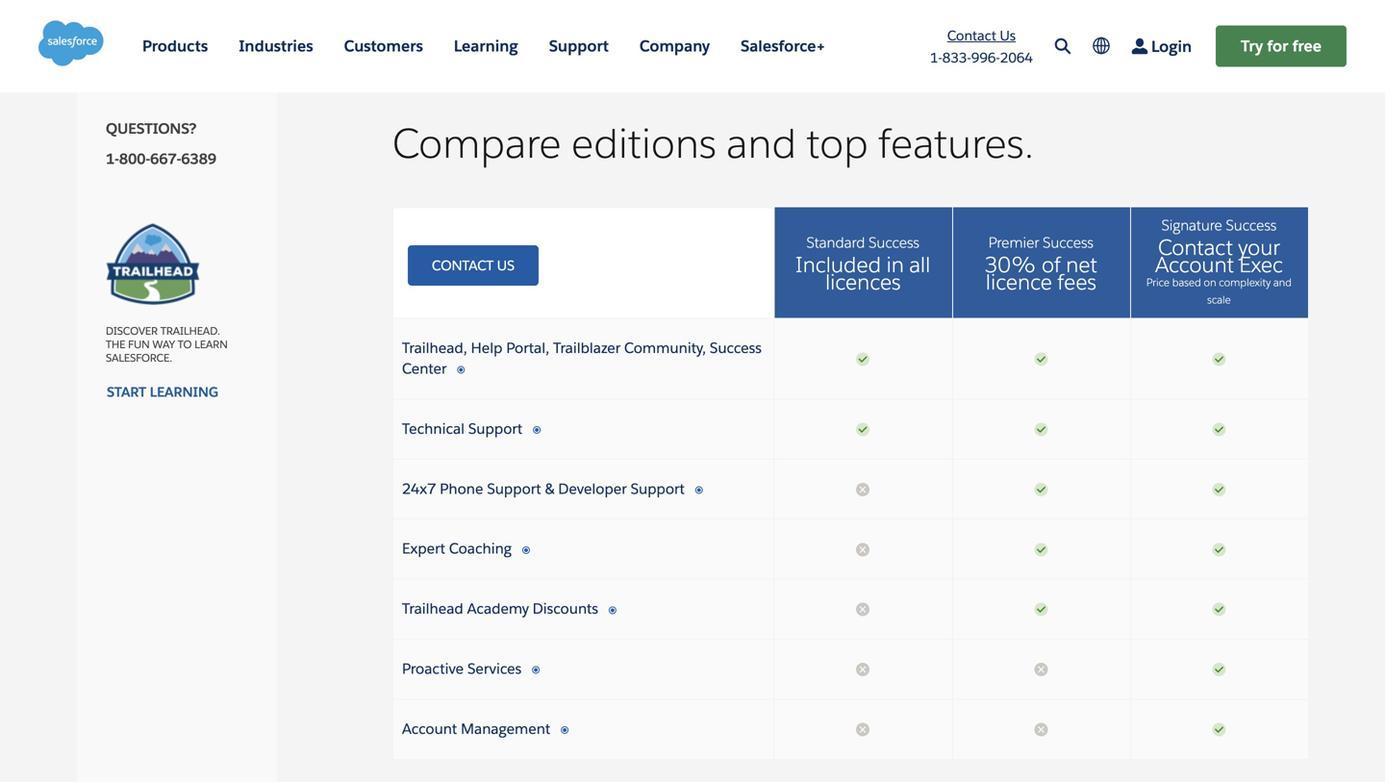 Task type: locate. For each thing, give the bounding box(es) containing it.
salesforce.
[[106, 351, 172, 365]]

table
[[393, 319, 1309, 760]]

30%
[[985, 251, 1037, 279]]

complexity
[[1219, 276, 1271, 289]]

learning
[[150, 384, 219, 401]]

net
[[1066, 251, 1098, 279]]

contact us 1-833-996-2064
[[930, 27, 1033, 66]]

and inside signature success contact your account exec price based on complexity and scale
[[1274, 276, 1292, 289]]

exec
[[1240, 251, 1284, 279]]

24x7
[[402, 479, 436, 498]]

success inside trailhead, help portal, trailblazer community, success center
[[710, 339, 762, 357]]

1- down questions?
[[106, 149, 119, 168]]

success up exec
[[1226, 216, 1277, 235]]

and right complexity
[[1274, 276, 1292, 289]]

technical
[[402, 419, 465, 438]]

academy
[[467, 600, 529, 618]]

1-800-667-6389 link
[[106, 149, 248, 170]]

and left top
[[727, 118, 797, 169]]

included image
[[1212, 482, 1227, 497], [1034, 542, 1049, 557], [1212, 542, 1227, 557], [1212, 602, 1227, 617], [1212, 722, 1227, 738]]

licence
[[986, 268, 1053, 296]]

1 vertical spatial and
[[1274, 276, 1292, 289]]

support right technical
[[469, 419, 523, 438]]

not included image
[[856, 482, 871, 497], [856, 722, 871, 738], [1034, 722, 1049, 738]]

discover trailhead. the fun way to learn salesforce.
[[106, 324, 228, 365]]

success up licences
[[869, 233, 920, 252]]

included image inside account management "row"
[[1212, 722, 1227, 738]]

success inside premier success 30% of net licence fees
[[1043, 233, 1094, 252]]

833-
[[943, 49, 972, 66]]

success inside standard success included in all licences
[[869, 233, 920, 252]]

trailhead,
[[402, 339, 467, 357]]

proactive
[[402, 660, 464, 678]]

contact us
[[432, 257, 515, 274]]

1 horizontal spatial account
[[1156, 251, 1234, 279]]

us
[[497, 257, 515, 274]]

included image inside trailhead academy discounts row
[[1212, 602, 1227, 617]]

expert coaching row
[[393, 520, 1309, 580]]

success for your
[[1226, 216, 1277, 235]]

account inside signature success contact your account exec price based on complexity and scale
[[1156, 251, 1234, 279]]

included
[[796, 251, 881, 279]]

24x7 phone support & developer support row
[[393, 460, 1309, 520]]

success up fees
[[1043, 233, 1094, 252]]

not included image for proactive services
[[856, 662, 871, 677]]

0 horizontal spatial contact
[[432, 257, 494, 274]]

0 vertical spatial and
[[727, 118, 797, 169]]

contact inside contact us 1-833-996-2064
[[948, 27, 997, 44]]

compare editions and top features.
[[393, 118, 1035, 169]]

help
[[471, 339, 503, 357]]

0 vertical spatial account
[[1156, 251, 1234, 279]]

expert
[[402, 540, 446, 558]]

scale
[[1208, 293, 1231, 306]]

community,
[[625, 339, 706, 357]]

0 horizontal spatial account
[[402, 720, 457, 738]]

of
[[1042, 251, 1061, 279]]

support right developer
[[631, 479, 685, 498]]

included image inside 24x7 phone support & developer support row
[[1034, 482, 1049, 497]]

faq
[[106, 49, 134, 68]]

support
[[469, 419, 523, 438], [487, 479, 541, 498], [631, 479, 685, 498]]

not included image for trailhead academy discounts
[[856, 602, 871, 617]]

2064
[[1001, 49, 1033, 66]]

account
[[1156, 251, 1234, 279], [402, 720, 457, 738]]

your
[[1239, 234, 1281, 261]]

contact up 996-
[[948, 27, 997, 44]]

not included image
[[856, 542, 871, 557], [856, 602, 871, 617], [856, 662, 871, 677], [1034, 662, 1049, 677]]

included image
[[856, 351, 871, 367], [1034, 351, 1049, 367], [1212, 351, 1227, 367], [856, 422, 871, 437], [1034, 422, 1049, 437], [1212, 422, 1227, 437], [1034, 482, 1049, 497], [1034, 602, 1049, 617], [1212, 662, 1227, 677]]

1-800-667-6389
[[106, 149, 217, 168]]

1 horizontal spatial 1-
[[930, 49, 943, 66]]

1-
[[930, 49, 943, 66], [106, 149, 119, 168]]

success for of
[[1043, 233, 1094, 252]]

success right community,
[[710, 339, 762, 357]]

questions?
[[106, 119, 197, 138]]

features.
[[879, 118, 1035, 169]]

trailhead, help portal, trailblazer community, success center
[[402, 339, 762, 378]]

not included image inside trailhead academy discounts row
[[856, 602, 871, 617]]

&
[[545, 479, 555, 498]]

0 horizontal spatial and
[[727, 118, 797, 169]]

2 horizontal spatial contact
[[1159, 234, 1234, 261]]

top
[[807, 118, 869, 169]]

included image for 24x7 phone support & developer support
[[1212, 482, 1227, 497]]

management
[[461, 720, 551, 738]]

success inside signature success contact your account exec price based on complexity and scale
[[1226, 216, 1277, 235]]

contact us link
[[948, 27, 1016, 44]]

included image inside 24x7 phone support & developer support row
[[1212, 482, 1227, 497]]

contact up based
[[1159, 234, 1234, 261]]

0 vertical spatial 1-
[[930, 49, 943, 66]]

account down 'signature'
[[1156, 251, 1234, 279]]

coaching
[[449, 540, 512, 558]]

not included image inside expert coaching row
[[856, 542, 871, 557]]

1 horizontal spatial and
[[1274, 276, 1292, 289]]

in
[[887, 251, 904, 279]]

contact
[[948, 27, 997, 44], [1159, 234, 1234, 261], [432, 257, 494, 274]]

contact left us
[[432, 257, 494, 274]]

account inside "row"
[[402, 720, 457, 738]]

way
[[153, 338, 175, 351]]

1 horizontal spatial contact
[[948, 27, 997, 44]]

licences
[[826, 268, 901, 296]]

support inside "row"
[[469, 419, 523, 438]]

trailhead.
[[161, 324, 220, 338]]

1 vertical spatial 1-
[[106, 149, 119, 168]]

phone
[[440, 479, 483, 498]]

to
[[178, 338, 192, 351]]

learn
[[195, 338, 228, 351]]

proactive services
[[402, 660, 522, 678]]

1- left 996-
[[930, 49, 943, 66]]

account management row
[[393, 700, 1309, 760]]

success
[[1226, 216, 1277, 235], [869, 233, 920, 252], [1043, 233, 1094, 252], [710, 339, 762, 357]]

and
[[727, 118, 797, 169], [1274, 276, 1292, 289]]

account down proactive
[[402, 720, 457, 738]]

1 vertical spatial account
[[402, 720, 457, 738]]



Task type: vqa. For each thing, say whether or not it's contained in the screenshot.
'ACCOUNT'
yes



Task type: describe. For each thing, give the bounding box(es) containing it.
all
[[910, 251, 931, 279]]

editions
[[572, 118, 717, 169]]

premier
[[989, 233, 1040, 252]]

support left &
[[487, 479, 541, 498]]

contact for us
[[432, 257, 494, 274]]

faq link
[[106, 37, 248, 80]]

table containing trailhead, help portal, trailblazer community, success center
[[393, 319, 1309, 760]]

6389
[[181, 149, 217, 168]]

the
[[106, 338, 125, 351]]

compare
[[393, 118, 562, 169]]

trailhead logo image
[[106, 223, 200, 305]]

contact us link
[[408, 245, 539, 286]]

standard
[[807, 233, 865, 252]]

trailhead academy discounts
[[402, 600, 599, 618]]

expert coaching
[[402, 540, 512, 558]]

contact for us
[[948, 27, 997, 44]]

contact inside signature success contact your account exec price based on complexity and scale
[[1159, 234, 1234, 261]]

standard success included in all licences
[[796, 233, 931, 296]]

site tools navigation
[[905, 24, 1347, 68]]

success for in
[[869, 233, 920, 252]]

trailhead, help portal, trailblazer community, success center row
[[393, 319, 1309, 400]]

included image for account management
[[1212, 722, 1227, 738]]

1- inside contact us 1-833-996-2064
[[930, 49, 943, 66]]

premier success 30% of net licence fees
[[985, 233, 1098, 296]]

center
[[402, 359, 447, 378]]

on
[[1204, 276, 1217, 289]]

not included image for expert coaching
[[856, 542, 871, 557]]

667-
[[150, 149, 181, 168]]

technical support row
[[393, 400, 1309, 460]]

not included image for account management
[[856, 722, 871, 738]]

996-
[[972, 49, 1001, 66]]

signature
[[1162, 216, 1223, 235]]

not included image for 24x7 phone support & developer support
[[856, 482, 871, 497]]

included image for trailhead academy discounts
[[1212, 602, 1227, 617]]

trailhead academy discounts row
[[393, 580, 1309, 640]]

discounts
[[533, 600, 599, 618]]

0 horizontal spatial 1-
[[106, 149, 119, 168]]

based
[[1173, 276, 1202, 289]]

800-
[[119, 149, 150, 168]]

included image for expert coaching
[[1212, 542, 1227, 557]]

start learning link
[[106, 384, 220, 401]]

proactive services row
[[393, 640, 1309, 700]]

portal,
[[506, 339, 550, 357]]

technical support
[[402, 419, 523, 438]]

signature success contact your account exec price based on complexity and scale
[[1147, 216, 1292, 306]]

us
[[1000, 27, 1016, 44]]

24x7 phone support & developer support
[[402, 479, 685, 498]]

fun
[[128, 338, 150, 351]]

discover
[[106, 324, 158, 338]]

account management
[[402, 720, 551, 738]]

fees
[[1058, 268, 1097, 296]]

start
[[107, 384, 146, 401]]

trailhead
[[402, 600, 464, 618]]

developer
[[558, 479, 627, 498]]

price
[[1147, 276, 1170, 289]]

services
[[468, 660, 522, 678]]

start learning
[[107, 384, 219, 401]]

trailblazer
[[553, 339, 621, 357]]



